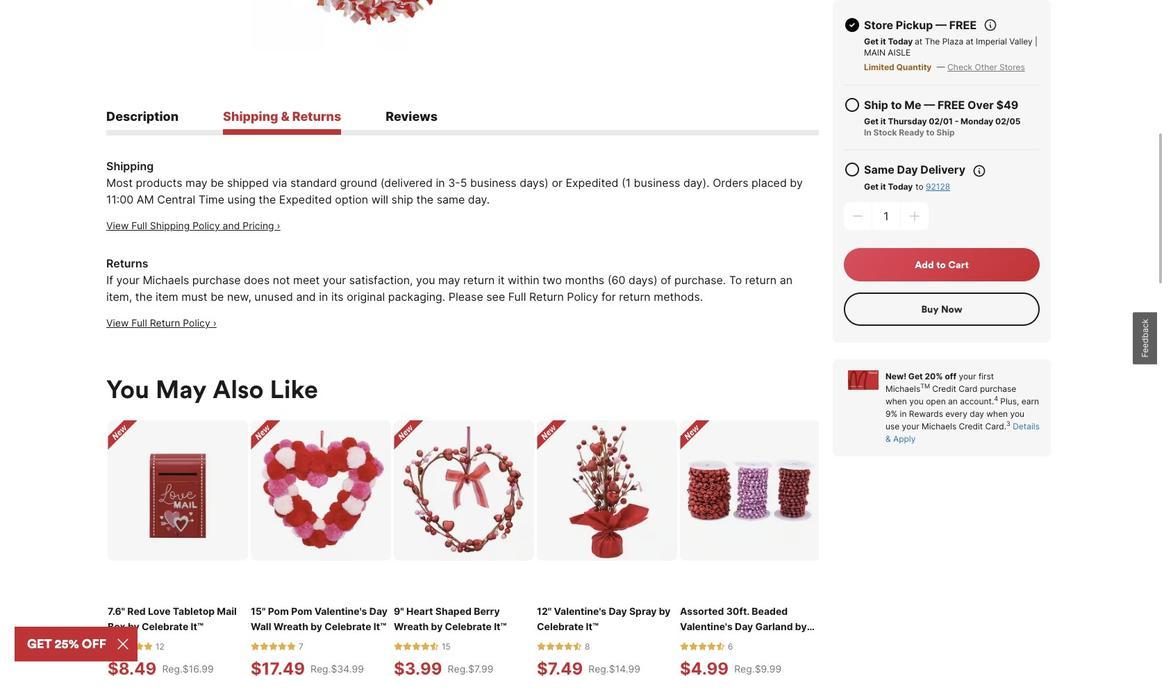 Task type: describe. For each thing, give the bounding box(es) containing it.
reg.$7.99
[[448, 663, 494, 675]]

in inside 4 plus, earn 9% in rewards every day when you use your michaels credit card.
[[900, 409, 907, 419]]

get for get it today to 92128
[[865, 181, 879, 192]]

plcc card logo image
[[849, 370, 879, 390]]

packaging.
[[388, 290, 446, 304]]

same day delivery
[[865, 163, 966, 177]]

you may also like
[[106, 373, 318, 405]]

tab list containing description
[[106, 109, 819, 135]]

michaels inside returns if your michaels purchase does not meet your satisfaction, you may return it within two months (60 days) of purchase. to return an item, the item must be new, unused and in its original packaging. please see full return policy for return methods.
[[143, 273, 189, 287]]

2 vertical spatial —
[[924, 98, 936, 112]]

7
[[299, 641, 304, 652]]

store pickup — free
[[865, 18, 977, 32]]

day).
[[684, 176, 710, 190]]

7.6" red love tabletop mail box by celebrate it™
[[108, 605, 237, 632]]

main
[[865, 47, 886, 58]]

it™ inside 7.6" red love tabletop mail box by celebrate it™
[[191, 620, 204, 632]]

standard
[[290, 176, 337, 190]]

wall
[[251, 620, 271, 632]]

30ft.
[[727, 605, 750, 617]]

open samedaydelivery details modal image
[[973, 164, 987, 178]]

1 at from the left
[[915, 36, 923, 47]]

the
[[925, 36, 941, 47]]

details
[[1013, 421, 1040, 432]]

view for view full shipping policy and pricing ›
[[106, 219, 129, 231]]

02/05
[[996, 116, 1021, 126]]

must
[[182, 290, 208, 304]]

days) inside shipping most products may be shipped via standard ground (delivered in 3-5 business days) or expedited (1 business day). orders placed by 11:00 am central time using the expedited option will ship the same day.
[[520, 176, 549, 190]]

wreath inside 15" pom pom valentine's day wall wreath by celebrate it™
[[274, 620, 309, 632]]

please
[[449, 290, 483, 304]]

get it today to 92128
[[865, 181, 951, 192]]

box
[[108, 620, 126, 632]]

earn
[[1022, 396, 1040, 407]]

aisle
[[888, 47, 911, 58]]

reg.$34.99 link
[[251, 659, 391, 676]]

$49
[[997, 98, 1019, 112]]

returns inside returns if your michaels purchase does not meet your satisfaction, you may return it within two months (60 days) of purchase. to return an item, the item must be new, unused and in its original packaging. please see full return policy for return methods.
[[106, 256, 148, 270]]

reg.$14.99 link
[[537, 659, 678, 676]]

add to cart
[[915, 259, 969, 271]]

assorted 30ft. beaded valentine's day garland by celebrate it™, 1pc.
[[680, 605, 807, 647]]

monday
[[961, 116, 994, 126]]

it for get it today at the plaza at imperial valley | main aisle
[[881, 36, 887, 47]]

1 horizontal spatial returns
[[292, 109, 341, 124]]

get for get it thursday 02/01 - monday 02/05 in stock ready to ship
[[865, 116, 879, 126]]

celebrate inside 12" valentine's day spray by celebrate it™
[[537, 620, 584, 632]]

pickup
[[896, 18, 934, 32]]

delivery
[[921, 163, 966, 177]]

or
[[552, 176, 563, 190]]

valley
[[1010, 36, 1033, 47]]

products
[[136, 176, 183, 190]]

0 vertical spatial and
[[223, 219, 240, 231]]

option
[[335, 192, 368, 206]]

may inside shipping most products may be shipped via standard ground (delivered in 3-5 business days) or expedited (1 business day). orders placed by 11:00 am central time using the expedited option will ship the same day.
[[186, 176, 208, 190]]

today for at
[[888, 36, 913, 47]]

get for get it today at the plaza at imperial valley | main aisle
[[865, 36, 879, 47]]

be inside returns if your michaels purchase does not meet your satisfaction, you may return it within two months (60 days) of purchase. to return an item, the item must be new, unused and in its original packaging. please see full return policy for return methods.
[[211, 290, 224, 304]]

wreath inside 9" heart shaped berry wreath by celebrate it™
[[394, 620, 429, 632]]

1 horizontal spatial the
[[259, 192, 276, 206]]

reg.$9.99 link
[[680, 659, 821, 676]]

unused
[[255, 290, 293, 304]]

michaels inside your first michaels
[[886, 384, 921, 394]]

be inside shipping most products may be shipped via standard ground (delivered in 3-5 business days) or expedited (1 business day). orders placed by 11:00 am central time using the expedited option will ship the same day.
[[211, 176, 224, 190]]

new,
[[227, 290, 251, 304]]

placed
[[752, 176, 787, 190]]

purchase inside returns if your michaels purchase does not meet your satisfaction, you may return it within two months (60 days) of purchase. to return an item, the item must be new, unused and in its original packaging. please see full return policy for return methods.
[[192, 273, 241, 287]]

7.6" red love tabletop mail box by celebrate it™ link
[[108, 604, 248, 634]]

1 vertical spatial free
[[938, 98, 966, 112]]

when inside the tm credit card purchase when you open an account.
[[886, 396, 908, 407]]

celebrate inside 9" heart shaped berry wreath by celebrate it™
[[445, 620, 492, 632]]

assorted 6ft. valentine&#x27;s day fabric garland by celebrate it&#x2122;, 1pc. image
[[156, 0, 580, 51]]

92128 link
[[926, 181, 951, 192]]

it™ inside 12" valentine's day spray by celebrate it™
[[586, 620, 599, 632]]

account.
[[961, 396, 995, 407]]

satisfaction,
[[349, 273, 413, 287]]

0 vertical spatial &
[[281, 109, 290, 124]]

methods.
[[654, 290, 703, 304]]

ready
[[899, 127, 925, 138]]

shipping for most
[[106, 159, 154, 173]]

to left me
[[891, 98, 902, 112]]

item
[[156, 290, 178, 304]]

quantity
[[897, 62, 932, 72]]

2 vertical spatial shipping
[[150, 219, 190, 231]]

also
[[213, 373, 264, 405]]

view for view full return policy ›
[[106, 317, 129, 329]]

-
[[955, 116, 959, 126]]

day
[[970, 409, 985, 419]]

shipping for &
[[223, 109, 278, 124]]

days) inside returns if your michaels purchase does not meet your satisfaction, you may return it within two months (60 days) of purchase. to return an item, the item must be new, unused and in its original packaging. please see full return policy for return methods.
[[629, 273, 658, 287]]

tm
[[921, 383, 931, 390]]

— for check
[[937, 62, 946, 72]]

Number Stepper text field
[[873, 202, 901, 230]]

cel tt val spray image
[[537, 420, 678, 561]]

9" heart shaped berry wreath by celebrate it™
[[394, 605, 507, 632]]

of
[[661, 273, 672, 287]]

in inside returns if your michaels purchase does not meet your satisfaction, you may return it within two months (60 days) of purchase. to return an item, the item must be new, unused and in its original packaging. please see full return policy for return methods.
[[319, 290, 328, 304]]

your right if
[[116, 273, 140, 287]]

3
[[1007, 420, 1011, 428]]

11:00
[[106, 192, 134, 206]]

by inside 9" heart shaped berry wreath by celebrate it™
[[431, 620, 443, 632]]

two
[[543, 273, 562, 287]]

policy for and
[[193, 219, 220, 231]]

policy for ›
[[183, 317, 210, 329]]

its
[[331, 290, 344, 304]]

ship inside "get it thursday 02/01 - monday 02/05 in stock ready to ship"
[[937, 127, 955, 138]]

1 horizontal spatial return
[[619, 290, 651, 304]]

in
[[865, 127, 872, 138]]

first
[[979, 371, 995, 382]]

most
[[106, 176, 133, 190]]

1 pom from the left
[[268, 605, 289, 617]]

to inside button
[[937, 259, 946, 271]]

new!
[[886, 371, 907, 382]]

4 plus, earn 9% in rewards every day when you use your michaels credit card.
[[886, 395, 1040, 432]]

get up tm
[[909, 371, 923, 382]]

valentine's inside 12" valentine's day spray by celebrate it™
[[554, 605, 607, 617]]

if
[[106, 273, 113, 287]]

am
[[137, 192, 154, 206]]

02/01
[[929, 116, 953, 126]]

other
[[975, 62, 998, 72]]

limited
[[865, 62, 895, 72]]

3 details & apply
[[886, 420, 1040, 444]]

your up its at the top
[[323, 273, 346, 287]]

5
[[461, 176, 467, 190]]

2 at from the left
[[966, 36, 974, 47]]

it™,
[[729, 636, 745, 647]]

shaped
[[436, 605, 472, 617]]

celebrate inside assorted 30ft. beaded valentine's day garland by celebrate it™, 1pc.
[[680, 636, 727, 647]]

view full return policy ›
[[106, 317, 217, 329]]

0 vertical spatial free
[[950, 18, 977, 32]]

item,
[[106, 290, 132, 304]]

day up get it today to 92128
[[898, 163, 918, 177]]

0 horizontal spatial tabler image
[[844, 161, 861, 178]]

central
[[157, 192, 195, 206]]



Task type: vqa. For each thing, say whether or not it's contained in the screenshot.
it within the Get it Thursday 02/01 - Monday 02/05 In Stock Ready to Ship
yes



Task type: locate. For each thing, give the bounding box(es) containing it.
it for get it thursday 02/01 - monday 02/05 in stock ready to ship
[[881, 116, 887, 126]]

tabletop
[[173, 605, 215, 617]]

1 vertical spatial returns
[[106, 256, 148, 270]]

may inside returns if your michaels purchase does not meet your satisfaction, you may return it within two months (60 days) of purchase. to return an item, the item must be new, unused and in its original packaging. please see full return policy for return methods.
[[439, 273, 460, 287]]

1 view from the top
[[106, 219, 129, 231]]

2 be from the top
[[211, 290, 224, 304]]

pom right 15"
[[268, 605, 289, 617]]

— up the at the right
[[936, 18, 947, 32]]

today for to
[[888, 181, 913, 192]]

0 vertical spatial days)
[[520, 176, 549, 190]]

1 horizontal spatial ›
[[277, 219, 280, 231]]

store
[[865, 18, 894, 32]]

0 vertical spatial full
[[132, 219, 147, 231]]

michaels down 'rewards'
[[922, 421, 957, 432]]

return down 'two'
[[530, 290, 564, 304]]

by up 15 at bottom left
[[431, 620, 443, 632]]

2 horizontal spatial return
[[746, 273, 777, 287]]

0 horizontal spatial in
[[319, 290, 328, 304]]

1 vertical spatial when
[[987, 409, 1008, 419]]

valentine's inside 15" pom pom valentine's day wall wreath by celebrate it™
[[315, 605, 367, 617]]

get down same
[[865, 181, 879, 192]]

by right spray
[[659, 605, 671, 617]]

0 vertical spatial credit
[[933, 384, 957, 394]]

details & apply link
[[886, 421, 1040, 444]]

the left item
[[135, 290, 153, 304]]

cel tt love mail box image
[[108, 420, 248, 561]]

it inside returns if your michaels purchase does not meet your satisfaction, you may return it within two months (60 days) of purchase. to return an item, the item must be new, unused and in its original packaging. please see full return policy for return methods.
[[498, 273, 505, 287]]

use
[[886, 421, 900, 432]]

full down within
[[509, 290, 526, 304]]

wreath down heart
[[394, 620, 429, 632]]

not
[[273, 273, 290, 287]]

0 horizontal spatial purchase
[[192, 273, 241, 287]]

by right placed
[[790, 176, 803, 190]]

an inside the tm credit card purchase when you open an account.
[[949, 396, 958, 407]]

full for view full shipping policy and pricing ›
[[132, 219, 147, 231]]

2 vertical spatial michaels
[[922, 421, 957, 432]]

12"
[[537, 605, 552, 617]]

ship to me — free over $49
[[865, 98, 1019, 112]]

in right 9%
[[900, 409, 907, 419]]

2 vertical spatial you
[[1011, 409, 1025, 419]]

valentine's for by
[[315, 605, 367, 617]]

the inside returns if your michaels purchase does not meet your satisfaction, you may return it within two months (60 days) of purchase. to return an item, the item must be new, unused and in its original packaging. please see full return policy for return methods.
[[135, 290, 153, 304]]

by inside shipping most products may be shipped via standard ground (delivered in 3-5 business days) or expedited (1 business day). orders placed by 11:00 am central time using the expedited option will ship the same day.
[[790, 176, 803, 190]]

purchase.
[[675, 273, 726, 287]]

it for get it today to 92128
[[881, 181, 887, 192]]

you up 3
[[1011, 409, 1025, 419]]

2 business from the left
[[634, 176, 681, 190]]

0 vertical spatial when
[[886, 396, 908, 407]]

return down (60
[[619, 290, 651, 304]]

1 horizontal spatial valentine's
[[554, 605, 607, 617]]

& inside 3 details & apply
[[886, 434, 891, 444]]

credit inside 4 plus, earn 9% in rewards every day when you use your michaels credit card.
[[959, 421, 983, 432]]

returns if your michaels purchase does not meet your satisfaction, you may return it within two months (60 days) of purchase. to return an item, the item must be new, unused and in its original packaging. please see full return policy for return methods.
[[106, 256, 793, 304]]

pom up 7
[[291, 605, 312, 617]]

celebrate down love
[[142, 620, 189, 632]]

be left new,
[[211, 290, 224, 304]]

may up time
[[186, 176, 208, 190]]

0 vertical spatial —
[[936, 18, 947, 32]]

returns
[[292, 109, 341, 124], [106, 256, 148, 270]]

shipped
[[227, 176, 269, 190]]

1 business from the left
[[470, 176, 517, 190]]

shipping inside tab list
[[223, 109, 278, 124]]

credit down off
[[933, 384, 957, 394]]

day left 9"
[[370, 605, 388, 617]]

0 vertical spatial tabler image
[[984, 18, 998, 32]]

1 vertical spatial return
[[150, 317, 180, 329]]

it™ inside 15" pom pom valentine's day wall wreath by celebrate it™
[[374, 620, 387, 632]]

tm credit card purchase when you open an account.
[[886, 383, 1017, 407]]

it up see
[[498, 273, 505, 287]]

thursday
[[888, 116, 927, 126]]

1 vertical spatial credit
[[959, 421, 983, 432]]

1 vertical spatial —
[[937, 62, 946, 72]]

full down item, at the top of page
[[132, 317, 147, 329]]

0 horizontal spatial you
[[416, 273, 435, 287]]

buy now button
[[844, 293, 1040, 326]]

the down via
[[259, 192, 276, 206]]

limited quantity — check other stores
[[865, 62, 1026, 72]]

2 horizontal spatial michaels
[[922, 421, 957, 432]]

tabler image
[[984, 18, 998, 32], [844, 161, 861, 178]]

valentine's right 12"
[[554, 605, 607, 617]]

will
[[372, 192, 389, 206]]

be up time
[[211, 176, 224, 190]]

0 horizontal spatial expedited
[[279, 192, 332, 206]]

2 horizontal spatial in
[[900, 409, 907, 419]]

at left the at the right
[[915, 36, 923, 47]]

business right (1
[[634, 176, 681, 190]]

tab list
[[106, 109, 819, 135]]

|
[[1036, 36, 1038, 47]]

celebrate up reg.$34.99
[[325, 620, 372, 632]]

cel beaded garland 30ft a3 image
[[680, 420, 821, 561]]

1 it™ from the left
[[191, 620, 204, 632]]

4 it™ from the left
[[586, 620, 599, 632]]

when inside 4 plus, earn 9% in rewards every day when you use your michaels credit card.
[[987, 409, 1008, 419]]

today up the 'aisle'
[[888, 36, 913, 47]]

months
[[565, 273, 605, 287]]

and left pricing
[[223, 219, 240, 231]]

an up "every"
[[949, 396, 958, 407]]

view full shipping policy and pricing › link
[[106, 219, 280, 231]]

reg.$9.99
[[735, 663, 782, 675]]

0 horizontal spatial return
[[464, 273, 495, 287]]

day down 30ft.
[[735, 620, 754, 632]]

0 horizontal spatial ›
[[213, 317, 217, 329]]

wreath
[[274, 620, 309, 632], [394, 620, 429, 632]]

›
[[277, 219, 280, 231], [213, 317, 217, 329]]

ground
[[340, 176, 377, 190]]

in inside shipping most products may be shipped via standard ground (delivered in 3-5 business days) or expedited (1 business day). orders placed by 11:00 am central time using the expedited option will ship the same day.
[[436, 176, 445, 190]]

today down same day delivery
[[888, 181, 913, 192]]

at right plaza
[[966, 36, 974, 47]]

0 horizontal spatial ship
[[865, 98, 889, 112]]

purchase up 'must'
[[192, 273, 241, 287]]

1 vertical spatial view
[[106, 317, 129, 329]]

1 vertical spatial ship
[[937, 127, 955, 138]]

& up via
[[281, 109, 290, 124]]

full for view full return policy ›
[[132, 317, 147, 329]]

1 horizontal spatial return
[[530, 290, 564, 304]]

— left check
[[937, 62, 946, 72]]

0 vertical spatial may
[[186, 176, 208, 190]]

cart
[[949, 259, 969, 271]]

you inside the tm credit card purchase when you open an account.
[[910, 396, 924, 407]]

by down red
[[128, 620, 139, 632]]

day inside assorted 30ft. beaded valentine's day garland by celebrate it™, 1pc.
[[735, 620, 754, 632]]

days) left or
[[520, 176, 549, 190]]

return down item
[[150, 317, 180, 329]]

me
[[905, 98, 922, 112]]

0 horizontal spatial may
[[186, 176, 208, 190]]

0 vertical spatial be
[[211, 176, 224, 190]]

tabler image up imperial
[[984, 18, 998, 32]]

view full return policy › link
[[106, 317, 217, 329]]

2 horizontal spatial the
[[417, 192, 434, 206]]

1 vertical spatial may
[[439, 273, 460, 287]]

tabler image left same
[[844, 161, 861, 178]]

1 wreath from the left
[[274, 620, 309, 632]]

returns up standard
[[292, 109, 341, 124]]

ship
[[392, 192, 413, 206]]

valentine's down assorted in the right bottom of the page
[[680, 620, 733, 632]]

1 horizontal spatial expedited
[[566, 176, 619, 190]]

shipping inside shipping most products may be shipped via standard ground (delivered in 3-5 business days) or expedited (1 business day). orders placed by 11:00 am central time using the expedited option will ship the same day.
[[106, 159, 154, 173]]

1 vertical spatial and
[[296, 290, 316, 304]]

your up apply
[[902, 421, 920, 432]]

your up card
[[959, 371, 977, 382]]

2 vertical spatial policy
[[183, 317, 210, 329]]

the
[[259, 192, 276, 206], [417, 192, 434, 206], [135, 290, 153, 304]]

1 be from the top
[[211, 176, 224, 190]]

day inside 15" pom pom valentine's day wall wreath by celebrate it™
[[370, 605, 388, 617]]

and
[[223, 219, 240, 231], [296, 290, 316, 304]]

it
[[881, 36, 887, 47], [881, 116, 887, 126], [881, 181, 887, 192], [498, 273, 505, 287]]

15
[[442, 641, 451, 652]]

shipping & returns tab panel
[[106, 158, 819, 330]]

3 it™ from the left
[[494, 620, 507, 632]]

1 horizontal spatial purchase
[[981, 384, 1017, 394]]

today inside get it today at the plaza at imperial valley | main aisle
[[888, 36, 913, 47]]

mail
[[217, 605, 237, 617]]

it down same
[[881, 181, 887, 192]]

20%
[[925, 371, 944, 382]]

new! get 20% off
[[886, 371, 957, 382]]

business
[[470, 176, 517, 190], [634, 176, 681, 190]]

8
[[585, 641, 590, 652]]

using
[[228, 192, 256, 206]]

by inside 7.6" red love tabletop mail box by celebrate it™
[[128, 620, 139, 632]]

1 vertical spatial full
[[509, 290, 526, 304]]

view full shipping policy and pricing ›
[[106, 219, 280, 231]]

returns up if
[[106, 256, 148, 270]]

1 vertical spatial expedited
[[279, 192, 332, 206]]

you inside 4 plus, earn 9% in rewards every day when you use your michaels credit card.
[[1011, 409, 1025, 419]]

when up 9%
[[886, 396, 908, 407]]

1 horizontal spatial when
[[987, 409, 1008, 419]]

0 horizontal spatial returns
[[106, 256, 148, 270]]

0 horizontal spatial days)
[[520, 176, 549, 190]]

credit
[[933, 384, 957, 394], [959, 421, 983, 432]]

0 vertical spatial in
[[436, 176, 445, 190]]

apply
[[894, 434, 916, 444]]

it up stock
[[881, 116, 887, 126]]

purchase inside the tm credit card purchase when you open an account.
[[981, 384, 1017, 394]]

by inside assorted 30ft. beaded valentine's day garland by celebrate it™, 1pc.
[[796, 620, 807, 632]]

days)
[[520, 176, 549, 190], [629, 273, 658, 287]]

valentine's inside assorted 30ft. beaded valentine's day garland by celebrate it™, 1pc.
[[680, 620, 733, 632]]

card.
[[986, 421, 1007, 432]]

return up please
[[464, 273, 495, 287]]

celebrate down shaped
[[445, 620, 492, 632]]

0 horizontal spatial at
[[915, 36, 923, 47]]

view
[[106, 219, 129, 231], [106, 317, 129, 329]]

15" pom pom valentine's day wall wreath by celebrate it™ link
[[251, 604, 391, 634]]

1 horizontal spatial ship
[[937, 127, 955, 138]]

4
[[995, 395, 999, 403]]

credit inside the tm credit card purchase when you open an account.
[[933, 384, 957, 394]]

expedited down standard
[[279, 192, 332, 206]]

1 horizontal spatial an
[[949, 396, 958, 407]]

1 horizontal spatial credit
[[959, 421, 983, 432]]

it™ inside 9" heart shaped berry wreath by celebrate it™
[[494, 620, 507, 632]]

full inside returns if your michaels purchase does not meet your satisfaction, you may return it within two months (60 days) of purchase. to return an item, the item must be new, unused and in its original packaging. please see full return policy for return methods.
[[509, 290, 526, 304]]

get
[[865, 36, 879, 47], [865, 116, 879, 126], [865, 181, 879, 192], [909, 371, 923, 382]]

cel wall pompom wreath rd/pk image
[[251, 420, 391, 561]]

0 vertical spatial purchase
[[192, 273, 241, 287]]

to down same day delivery
[[916, 181, 924, 192]]

(1
[[622, 176, 631, 190]]

michaels down the new!
[[886, 384, 921, 394]]

1 vertical spatial &
[[886, 434, 891, 444]]

buy now
[[922, 303, 963, 316]]

0 horizontal spatial business
[[470, 176, 517, 190]]

day inside 12" valentine's day spray by celebrate it™
[[609, 605, 627, 617]]

0 horizontal spatial an
[[780, 273, 793, 287]]

credit down day
[[959, 421, 983, 432]]

by up reg.$34.99 link
[[311, 620, 322, 632]]

to
[[729, 273, 742, 287]]

1 horizontal spatial in
[[436, 176, 445, 190]]

1 vertical spatial shipping
[[106, 159, 154, 173]]

1 vertical spatial today
[[888, 181, 913, 192]]

6
[[728, 641, 734, 652]]

view down 11:00
[[106, 219, 129, 231]]

return inside returns if your michaels purchase does not meet your satisfaction, you may return it within two months (60 days) of purchase. to return an item, the item must be new, unused and in its original packaging. please see full return policy for return methods.
[[530, 290, 564, 304]]

valentine's for celebrate
[[680, 620, 733, 632]]

it™
[[191, 620, 204, 632], [374, 620, 387, 632], [494, 620, 507, 632], [586, 620, 599, 632]]

free up plaza
[[950, 18, 977, 32]]

your inside 4 plus, earn 9% in rewards every day when you use your michaels credit card.
[[902, 421, 920, 432]]

0 vertical spatial ship
[[865, 98, 889, 112]]

policy down months
[[567, 290, 599, 304]]

shipping up shipped
[[223, 109, 278, 124]]

buy
[[922, 303, 939, 316]]

1 vertical spatial policy
[[567, 290, 599, 304]]

in left 3- in the left of the page
[[436, 176, 445, 190]]

days) left the of
[[629, 273, 658, 287]]

celebrate
[[142, 620, 189, 632], [325, 620, 372, 632], [445, 620, 492, 632], [537, 620, 584, 632], [680, 636, 727, 647]]

shipping up most
[[106, 159, 154, 173]]

rewards
[[910, 409, 944, 419]]

0 vertical spatial view
[[106, 219, 129, 231]]

and inside returns if your michaels purchase does not meet your satisfaction, you may return it within two months (60 days) of purchase. to return an item, the item must be new, unused and in its original packaging. please see full return policy for return methods.
[[296, 290, 316, 304]]

view down item, at the top of page
[[106, 317, 129, 329]]

purchase up 4
[[981, 384, 1017, 394]]

ship
[[865, 98, 889, 112], [937, 127, 955, 138]]

michaels up item
[[143, 273, 189, 287]]

get inside get it today at the plaza at imperial valley | main aisle
[[865, 36, 879, 47]]

2 horizontal spatial valentine's
[[680, 620, 733, 632]]

expedited left (1
[[566, 176, 619, 190]]

& down use
[[886, 434, 891, 444]]

may
[[156, 373, 207, 405]]

get inside "get it thursday 02/01 - monday 02/05 in stock ready to ship"
[[865, 116, 879, 126]]

2 vertical spatial full
[[132, 317, 147, 329]]

2 vertical spatial in
[[900, 409, 907, 419]]

2 view from the top
[[106, 317, 129, 329]]

1 vertical spatial michaels
[[886, 384, 921, 394]]

— for free
[[936, 18, 947, 32]]

2 wreath from the left
[[394, 620, 429, 632]]

0 vertical spatial you
[[416, 273, 435, 287]]

description
[[106, 109, 179, 124]]

an right "to"
[[780, 273, 793, 287]]

9"
[[394, 605, 404, 617]]

the right ship
[[417, 192, 434, 206]]

your inside your first michaels
[[959, 371, 977, 382]]

business up day.
[[470, 176, 517, 190]]

tabler image
[[844, 97, 861, 113]]

0 horizontal spatial when
[[886, 396, 908, 407]]

ship down 02/01
[[937, 127, 955, 138]]

celebrate left "6"
[[680, 636, 727, 647]]

time
[[199, 192, 224, 206]]

0 horizontal spatial michaels
[[143, 273, 189, 287]]

0 horizontal spatial credit
[[933, 384, 957, 394]]

meet
[[293, 273, 320, 287]]

to inside "get it thursday 02/01 - monday 02/05 in stock ready to ship"
[[927, 127, 935, 138]]

1 horizontal spatial you
[[910, 396, 924, 407]]

&
[[281, 109, 290, 124], [886, 434, 891, 444]]

you
[[106, 373, 149, 405]]

you inside returns if your michaels purchase does not meet your satisfaction, you may return it within two months (60 days) of purchase. to return an item, the item must be new, unused and in its original packaging. please see full return policy for return methods.
[[416, 273, 435, 287]]

1 horizontal spatial michaels
[[886, 384, 921, 394]]

be
[[211, 176, 224, 190], [211, 290, 224, 304]]

return right "to"
[[746, 273, 777, 287]]

policy down time
[[193, 219, 220, 231]]

celebrate inside 7.6" red love tabletop mail box by celebrate it™
[[142, 620, 189, 632]]

and down the meet
[[296, 290, 316, 304]]

— right me
[[924, 98, 936, 112]]

day left spray
[[609, 605, 627, 617]]

michaels inside 4 plus, earn 9% in rewards every day when you use your michaels credit card.
[[922, 421, 957, 432]]

via
[[272, 176, 287, 190]]

2 pom from the left
[[291, 605, 312, 617]]

cel wall berry heart 9" image
[[394, 420, 534, 561]]

by inside 12" valentine's day spray by celebrate it™
[[659, 605, 671, 617]]

0 horizontal spatial &
[[281, 109, 290, 124]]

free up the - on the right of page
[[938, 98, 966, 112]]

1 vertical spatial days)
[[629, 273, 658, 287]]

2 horizontal spatial you
[[1011, 409, 1025, 419]]

0 vertical spatial an
[[780, 273, 793, 287]]

1 vertical spatial you
[[910, 396, 924, 407]]

get it today at the plaza at imperial valley | main aisle
[[865, 36, 1038, 58]]

2 today from the top
[[888, 181, 913, 192]]

to down 02/01
[[927, 127, 935, 138]]

by inside 15" pom pom valentine's day wall wreath by celebrate it™
[[311, 620, 322, 632]]

reg.$16.99
[[162, 663, 214, 675]]

0 vertical spatial returns
[[292, 109, 341, 124]]

1 horizontal spatial may
[[439, 273, 460, 287]]

1 vertical spatial be
[[211, 290, 224, 304]]

add
[[915, 259, 935, 271]]

0 vertical spatial today
[[888, 36, 913, 47]]

purchase
[[192, 273, 241, 287], [981, 384, 1017, 394]]

0 horizontal spatial pom
[[268, 605, 289, 617]]

1 vertical spatial tabler image
[[844, 161, 861, 178]]

policy inside returns if your michaels purchase does not meet your satisfaction, you may return it within two months (60 days) of purchase. to return an item, the item must be new, unused and in its original packaging. please see full return policy for return methods.
[[567, 290, 599, 304]]

1 vertical spatial in
[[319, 290, 328, 304]]

full down the 'am'
[[132, 219, 147, 231]]

0 horizontal spatial valentine's
[[315, 605, 367, 617]]

ship right tabler icon
[[865, 98, 889, 112]]

stores
[[1000, 62, 1026, 72]]

2 it™ from the left
[[374, 620, 387, 632]]

0 vertical spatial return
[[530, 290, 564, 304]]

1 today from the top
[[888, 36, 913, 47]]

0 horizontal spatial the
[[135, 290, 153, 304]]

1 horizontal spatial &
[[886, 434, 891, 444]]

in left its at the top
[[319, 290, 328, 304]]

0 vertical spatial policy
[[193, 219, 220, 231]]

to right add
[[937, 259, 946, 271]]

it up the main
[[881, 36, 887, 47]]

get up in
[[865, 116, 879, 126]]

celebrate inside 15" pom pom valentine's day wall wreath by celebrate it™
[[325, 620, 372, 632]]

it inside "get it thursday 02/01 - monday 02/05 in stock ready to ship"
[[881, 116, 887, 126]]

an inside returns if your michaels purchase does not meet your satisfaction, you may return it within two months (60 days) of purchase. to return an item, the item must be new, unused and in its original packaging. please see full return policy for return methods.
[[780, 273, 793, 287]]

pricing
[[243, 219, 274, 231]]

you up 'rewards'
[[910, 396, 924, 407]]

it inside get it today at the plaza at imperial valley | main aisle
[[881, 36, 887, 47]]

when up card.
[[987, 409, 1008, 419]]

9" heart shaped berry wreath by celebrate it™ link
[[394, 604, 534, 634]]

0 horizontal spatial wreath
[[274, 620, 309, 632]]

check
[[948, 62, 973, 72]]

imperial
[[976, 36, 1008, 47]]

you up packaging. in the left of the page
[[416, 273, 435, 287]]

celebrate down 12"
[[537, 620, 584, 632]]

policy down 'must'
[[183, 317, 210, 329]]

get up the main
[[865, 36, 879, 47]]

red
[[127, 605, 146, 617]]

0 vertical spatial shipping
[[223, 109, 278, 124]]

0 vertical spatial ›
[[277, 219, 280, 231]]

1 horizontal spatial pom
[[291, 605, 312, 617]]

1 vertical spatial an
[[949, 396, 958, 407]]

now
[[942, 303, 963, 316]]

1 horizontal spatial tabler image
[[984, 18, 998, 32]]

by right garland
[[796, 620, 807, 632]]

shipping down central on the left top
[[150, 219, 190, 231]]



